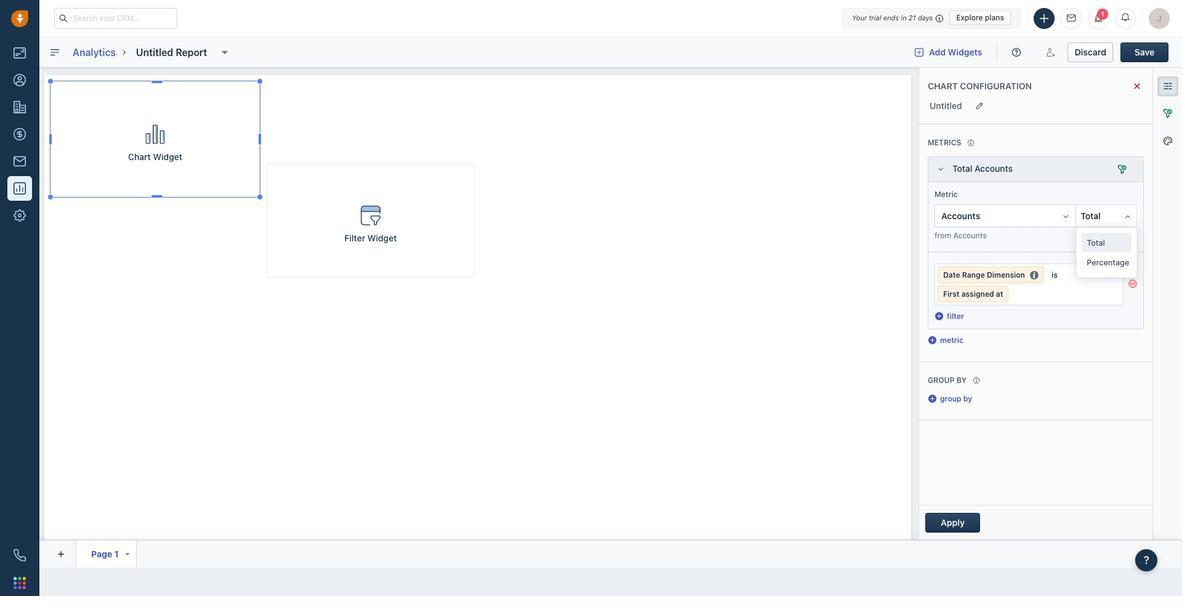 Task type: locate. For each thing, give the bounding box(es) containing it.
1
[[1102, 10, 1105, 18]]

trial
[[870, 14, 882, 22]]

your trial ends in 21 days
[[853, 14, 933, 22]]

21
[[909, 14, 917, 22]]

phone element
[[7, 543, 32, 568]]

explore plans link
[[950, 10, 1012, 25]]

in
[[902, 14, 907, 22]]

freshworks switcher image
[[14, 577, 26, 589]]

ends
[[884, 14, 900, 22]]

explore
[[957, 13, 984, 22]]

your
[[853, 14, 868, 22]]

explore plans
[[957, 13, 1005, 22]]

Search your CRM... text field
[[54, 8, 177, 29]]



Task type: vqa. For each thing, say whether or not it's contained in the screenshot.
the "1"
yes



Task type: describe. For each thing, give the bounding box(es) containing it.
plans
[[986, 13, 1005, 22]]

phone image
[[14, 550, 26, 562]]

1 link
[[1089, 8, 1110, 29]]

days
[[919, 14, 933, 22]]



